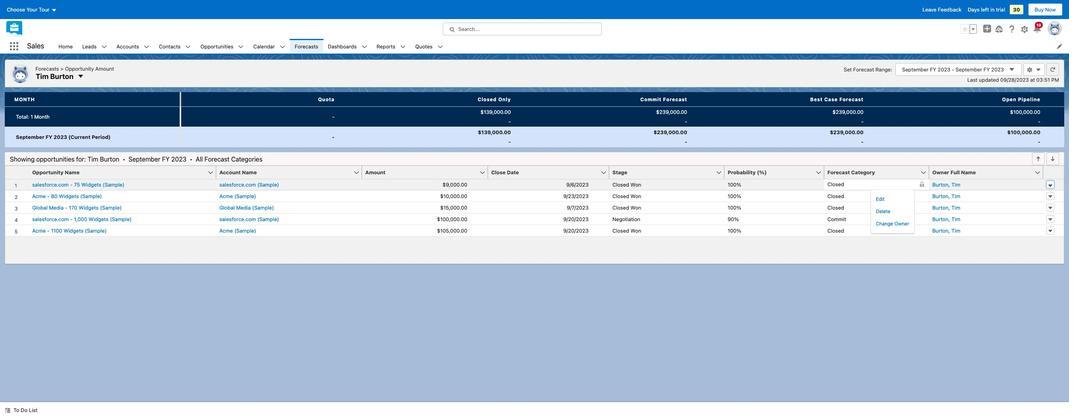 Task type: vqa. For each thing, say whether or not it's contained in the screenshot.


Task type: describe. For each thing, give the bounding box(es) containing it.
burton, tim for $10,000.00
[[933, 193, 961, 200]]

widgets up "salesforce.com - 1,000 widgets (sample)"
[[79, 205, 99, 211]]

burton, for $15,000.00
[[933, 205, 950, 211]]

9/7/2023
[[567, 205, 589, 211]]

100% for 9/7/2023
[[728, 205, 742, 211]]

text default image up at
[[1027, 67, 1033, 73]]

opportunities list item
[[196, 39, 249, 54]]

showing opportunities for: tim burton • september fy 2023 • all forecast categories
[[10, 156, 263, 163]]

acme (sample) for acme - 80 widgets (sample)
[[219, 193, 256, 200]]

0 vertical spatial $139,000.00
[[481, 109, 511, 115]]

tim burton button
[[35, 71, 87, 82]]

september up opportunity name 'element'
[[129, 156, 160, 163]]

tim for $100,000.00
[[952, 216, 961, 223]]

global media - 170 widgets (sample)
[[32, 205, 122, 211]]

won for 9/20/2023
[[631, 228, 642, 234]]

salesforce.com for 1st salesforce.com (sample) link from the bottom of the grid containing opportunity name
[[219, 216, 256, 223]]

tim inside button
[[36, 72, 49, 81]]

1 vertical spatial $139,000.00 -
[[478, 129, 511, 145]]

9/23/2023
[[564, 193, 589, 200]]

in
[[991, 6, 995, 13]]

accounts list item
[[112, 39, 154, 54]]

list
[[29, 408, 38, 414]]

salesforce.com for salesforce.com - 1,000 widgets (sample) link
[[32, 216, 69, 223]]

stage button
[[609, 166, 716, 179]]

september fy 2023 (current period)
[[16, 134, 111, 140]]

your
[[27, 6, 37, 13]]

burton, tim for $105,000.00
[[933, 228, 961, 234]]

closed won for 9/23/2023
[[613, 193, 642, 200]]

won for 9/23/2023
[[631, 193, 642, 200]]

03:51
[[1037, 77, 1050, 83]]

1 vertical spatial $100,000.00
[[1008, 129, 1041, 136]]

leave feedback link
[[923, 6, 962, 13]]

total:
[[16, 114, 29, 120]]

salesforce.com for first salesforce.com (sample) link from the top of the grid containing opportunity name
[[219, 182, 256, 188]]

$239,000.00 - up the forecast category
[[830, 129, 864, 145]]

month
[[34, 114, 50, 120]]

1 vertical spatial $139,000.00
[[478, 129, 511, 136]]

action element
[[1044, 166, 1064, 179]]

close
[[491, 169, 506, 176]]

widgets for 1,000
[[89, 216, 109, 223]]

(%)
[[757, 169, 767, 176]]

days
[[968, 6, 980, 13]]

burton, tim for $15,000.00
[[933, 205, 961, 211]]

probability (%)
[[728, 169, 767, 176]]

september fy 2023 - september fy 2023
[[902, 66, 1004, 73]]

range:
[[876, 66, 893, 73]]

salesforce.com for salesforce.com - 75 widgets (sample) link
[[32, 182, 69, 188]]

reports
[[377, 43, 396, 49]]

10 button
[[1033, 22, 1043, 34]]

leads link
[[78, 39, 101, 54]]

for:
[[76, 156, 86, 163]]

opportunity name
[[32, 169, 80, 176]]

1 vertical spatial $100,000.00 -
[[1008, 129, 1041, 145]]

contacts link
[[154, 39, 185, 54]]

leads list item
[[78, 39, 112, 54]]

widgets for 80
[[59, 193, 79, 200]]

opportunities link
[[196, 39, 238, 54]]

won for 9/7/2023
[[631, 205, 642, 211]]

leave
[[923, 6, 937, 13]]

75
[[74, 182, 80, 188]]

forecast category
[[828, 169, 875, 176]]

set forecast range:
[[844, 66, 893, 73]]

september inside button
[[16, 134, 44, 140]]

trial
[[996, 6, 1006, 13]]

widgets for 1100
[[64, 228, 83, 234]]

probability
[[728, 169, 756, 176]]

1 row from the top
[[5, 107, 1065, 127]]

to do list
[[14, 408, 38, 414]]

dashboards list item
[[323, 39, 372, 54]]

closed won for 9/6/2023
[[613, 182, 642, 188]]

opportunity name button
[[29, 166, 208, 179]]

contacts
[[159, 43, 181, 49]]

forecasts > opportunity amount
[[35, 66, 114, 72]]

text default image for dashboards
[[362, 44, 367, 50]]

acme (sample) link for acme - 80 widgets (sample)
[[219, 193, 256, 200]]

do
[[21, 408, 27, 414]]

contacts list item
[[154, 39, 196, 54]]

2 salesforce.com (sample) from the top
[[219, 216, 279, 223]]

1
[[31, 114, 33, 120]]

global media (sample)
[[219, 205, 274, 211]]

media for (sample)
[[236, 205, 251, 211]]

quota
[[318, 96, 335, 102]]

9/20/2023 for closed won
[[564, 228, 589, 234]]

category
[[852, 169, 875, 176]]

open pipeline
[[1003, 96, 1041, 102]]

probability (%) button
[[725, 166, 816, 179]]

tim for $15,000.00
[[952, 205, 961, 211]]

2 • from the left
[[190, 156, 193, 163]]

tim burton
[[36, 72, 74, 81]]

acme - 1100 widgets (sample) link
[[32, 228, 107, 234]]

account name button
[[216, 166, 353, 179]]

acme - 80 widgets (sample) link
[[32, 193, 102, 200]]

media for -
[[49, 205, 64, 211]]

dashboards
[[328, 43, 357, 49]]

owner
[[933, 169, 950, 176]]

september fy 2023 (current period) button
[[13, 127, 146, 147]]

widgets for 75
[[81, 182, 101, 188]]

salesforce.com - 1,000 widgets (sample) link
[[32, 216, 132, 223]]

choose your tour
[[7, 6, 49, 13]]

burton, tim link for $15,000.00
[[933, 205, 961, 211]]

>
[[60, 66, 64, 72]]

burton, tim for $100,000.00
[[933, 216, 961, 223]]

to do list button
[[0, 403, 42, 419]]

closed won for 9/7/2023
[[613, 205, 642, 211]]

opportunity inside opportunity name button
[[32, 169, 63, 176]]

buy now button
[[1028, 3, 1063, 16]]

calendar
[[253, 43, 275, 49]]

(current
[[68, 134, 90, 140]]

commit forecast
[[641, 96, 688, 102]]

$105,000.00
[[437, 228, 468, 234]]

0 horizontal spatial amount
[[95, 66, 114, 72]]

acme up global media (sample) link
[[219, 193, 233, 200]]

commit for commit forecast
[[641, 96, 662, 102]]

100% for 9/6/2023
[[728, 182, 742, 188]]

burton, tim link for $100,000.00
[[933, 216, 961, 223]]

buy
[[1035, 6, 1044, 13]]

total: 1 month
[[16, 114, 50, 120]]

total: 1 month button
[[13, 107, 146, 127]]

2 salesforce.com (sample) link from the top
[[219, 216, 279, 223]]

acme (sample) for acme - 1100 widgets (sample)
[[219, 228, 256, 234]]

2 row from the top
[[5, 127, 1065, 147]]

forecast inside button
[[828, 169, 850, 176]]

0 vertical spatial $139,000.00 -
[[481, 109, 511, 125]]

quotes list item
[[411, 39, 448, 54]]

$239,000.00 - down commit forecast at right
[[656, 109, 688, 125]]

period)
[[92, 134, 111, 140]]

reports link
[[372, 39, 400, 54]]

won for 9/6/2023
[[631, 182, 642, 188]]

choose
[[7, 6, 25, 13]]

close date
[[491, 169, 519, 176]]

burton, for $9,000.00
[[933, 182, 950, 188]]

forecasts for forecasts > opportunity amount
[[35, 66, 59, 72]]

text default image for quotes
[[438, 44, 443, 50]]

acme - 1100 widgets (sample)
[[32, 228, 107, 234]]

name inside "button"
[[961, 169, 976, 176]]

quotes link
[[411, 39, 438, 54]]

name for opportunity name
[[65, 169, 80, 176]]

pipeline
[[1018, 96, 1041, 102]]

text default image inside 'to do list' 'button'
[[5, 408, 10, 414]]



Task type: locate. For each thing, give the bounding box(es) containing it.
1 horizontal spatial name
[[242, 169, 257, 176]]

$10,000.00
[[440, 193, 468, 200]]

0 vertical spatial $100,000.00
[[1010, 109, 1041, 115]]

name for account name
[[242, 169, 257, 176]]

1 vertical spatial acme (sample) link
[[219, 228, 256, 234]]

september
[[902, 66, 929, 73], [956, 66, 983, 73], [16, 134, 44, 140], [129, 156, 160, 163]]

4 closed won from the top
[[613, 228, 642, 234]]

acme left 1100
[[32, 228, 46, 234]]

leave feedback
[[923, 6, 962, 13]]

acme down global media (sample) link
[[219, 228, 233, 234]]

1 global from the left
[[32, 205, 48, 211]]

won
[[631, 182, 642, 188], [631, 193, 642, 200], [631, 205, 642, 211], [631, 228, 642, 234]]

0 vertical spatial opportunity
[[65, 66, 94, 72]]

burton down the >
[[50, 72, 74, 81]]

0 vertical spatial amount
[[95, 66, 114, 72]]

0 vertical spatial 9/20/2023
[[564, 216, 589, 223]]

1 vertical spatial burton
[[100, 156, 119, 163]]

1 vertical spatial opportunity
[[32, 169, 63, 176]]

widgets
[[81, 182, 101, 188], [59, 193, 79, 200], [79, 205, 99, 211], [89, 216, 109, 223], [64, 228, 83, 234]]

text default image inside contacts list item
[[185, 44, 191, 50]]

tim for $10,000.00
[[952, 193, 961, 200]]

home link
[[54, 39, 78, 54]]

1 vertical spatial commit
[[828, 216, 846, 223]]

text default image up last updated 09/28/2023 at 03:51 pm
[[1009, 66, 1015, 73]]

name inside 'element'
[[65, 169, 80, 176]]

name up 75
[[65, 169, 80, 176]]

10
[[1037, 23, 1042, 27]]

1,000
[[74, 216, 87, 223]]

list containing home
[[54, 39, 1069, 54]]

$239,000.00 - up "stage" "element"
[[654, 129, 688, 145]]

$139,000.00 - down closed only
[[481, 109, 511, 125]]

media down 80
[[49, 205, 64, 211]]

fy inside button
[[46, 134, 52, 140]]

2 burton, tim link from the top
[[933, 193, 961, 200]]

acme (sample) link for acme - 1100 widgets (sample)
[[219, 228, 256, 234]]

0 horizontal spatial media
[[49, 205, 64, 211]]

$9,000.00
[[443, 182, 468, 188]]

opportunity right the >
[[65, 66, 94, 72]]

2 burton, tim from the top
[[933, 193, 961, 200]]

salesforce.com (sample) link down account name
[[219, 182, 279, 188]]

reports list item
[[372, 39, 411, 54]]

0 vertical spatial salesforce.com (sample)
[[219, 182, 279, 188]]

opportunities
[[201, 43, 234, 49]]

text default image right quotes
[[438, 44, 443, 50]]

text default image for reports
[[400, 44, 406, 50]]

09/28/2023
[[1001, 77, 1029, 83]]

2 vertical spatial $100,000.00
[[437, 216, 468, 223]]

owner full name button
[[930, 166, 1035, 179]]

forecasts up tim burton
[[35, 66, 59, 72]]

opportunity down opportunities on the left of page
[[32, 169, 63, 176]]

text default image left the calendar
[[238, 44, 244, 50]]

0 horizontal spatial forecasts
[[35, 66, 59, 72]]

burton, for $100,000.00
[[933, 216, 950, 223]]

2 horizontal spatial text default image
[[1036, 67, 1042, 73]]

stage element
[[609, 166, 730, 179]]

amount button
[[362, 166, 479, 179]]

text default image right leads at the top
[[101, 44, 107, 50]]

item number element
[[5, 166, 29, 179]]

month
[[14, 96, 35, 102]]

acme - 80 widgets (sample)
[[32, 193, 102, 200]]

1 horizontal spatial forecasts
[[295, 43, 318, 49]]

1 horizontal spatial burton
[[100, 156, 119, 163]]

owner full name element
[[930, 166, 1048, 179]]

salesforce.com (sample)
[[219, 182, 279, 188], [219, 216, 279, 223]]

september down 1 at the top left
[[16, 134, 44, 140]]

acme (sample)
[[219, 193, 256, 200], [219, 228, 256, 234]]

0 horizontal spatial text default image
[[144, 44, 149, 50]]

3 burton, tim from the top
[[933, 205, 961, 211]]

text default image inside "calendar" 'list item'
[[280, 44, 285, 50]]

2 name from the left
[[242, 169, 257, 176]]

opportunity name element
[[29, 166, 221, 179]]

burton, tim link for $9,000.00
[[933, 182, 961, 188]]

1 closed won from the top
[[613, 182, 642, 188]]

set
[[844, 66, 852, 73]]

tour
[[39, 6, 49, 13]]

row down only
[[5, 107, 1065, 127]]

2023
[[938, 66, 951, 73], [992, 66, 1004, 73], [54, 134, 67, 140], [171, 156, 187, 163]]

0 vertical spatial burton
[[50, 72, 74, 81]]

text default image inside the reports list item
[[400, 44, 406, 50]]

$239,000.00 - down best case forecast at right
[[833, 109, 864, 125]]

2 global from the left
[[219, 205, 235, 211]]

2 burton, from the top
[[933, 193, 950, 200]]

calendar link
[[249, 39, 280, 54]]

$100,000.00
[[1010, 109, 1041, 115], [1008, 129, 1041, 136], [437, 216, 468, 223]]

text default image for contacts
[[185, 44, 191, 50]]

tim for $9,000.00
[[952, 182, 961, 188]]

media down account name
[[236, 205, 251, 211]]

2 won from the top
[[631, 193, 642, 200]]

1 won from the top
[[631, 182, 642, 188]]

text default image left reports link
[[362, 44, 367, 50]]

0 vertical spatial commit
[[641, 96, 662, 102]]

negotiation
[[613, 216, 641, 223]]

0 vertical spatial salesforce.com (sample) link
[[219, 182, 279, 188]]

leads
[[82, 43, 97, 49]]

5 burton, tim link from the top
[[933, 228, 961, 234]]

3 won from the top
[[631, 205, 642, 211]]

forecasts
[[295, 43, 318, 49], [35, 66, 59, 72]]

0 vertical spatial $100,000.00 -
[[1010, 109, 1041, 125]]

row up close date button
[[5, 127, 1065, 147]]

burton, tim link for $10,000.00
[[933, 193, 961, 200]]

1 name from the left
[[65, 169, 80, 176]]

burton, for $105,000.00
[[933, 228, 950, 234]]

1 burton, tim link from the top
[[933, 182, 961, 188]]

quotes
[[415, 43, 433, 49]]

text default image
[[144, 44, 149, 50], [400, 44, 406, 50], [1036, 67, 1042, 73]]

global media - 170 widgets (sample) link
[[32, 205, 122, 211]]

name right full on the right of the page
[[961, 169, 976, 176]]

widgets right 1,000
[[89, 216, 109, 223]]

salesforce.com down account name
[[219, 182, 256, 188]]

commit
[[641, 96, 662, 102], [828, 216, 846, 223]]

fy
[[930, 66, 937, 73], [984, 66, 990, 73], [46, 134, 52, 140], [162, 156, 170, 163]]

salesforce.com up 1100
[[32, 216, 69, 223]]

text default image for leads
[[101, 44, 107, 50]]

categories
[[231, 156, 263, 163]]

burton
[[50, 72, 74, 81], [100, 156, 119, 163]]

text default image for accounts
[[144, 44, 149, 50]]

best
[[811, 96, 823, 102]]

3 name from the left
[[961, 169, 976, 176]]

text default image
[[101, 44, 107, 50], [185, 44, 191, 50], [238, 44, 244, 50], [280, 44, 285, 50], [362, 44, 367, 50], [438, 44, 443, 50], [1009, 66, 1015, 73], [1027, 67, 1033, 73], [5, 408, 10, 414]]

commit for commit
[[828, 216, 846, 223]]

text default image up 03:51
[[1036, 67, 1042, 73]]

widgets right 75
[[81, 182, 101, 188]]

text default image right the calendar
[[280, 44, 285, 50]]

9/6/2023
[[567, 182, 589, 188]]

2 9/20/2023 from the top
[[564, 228, 589, 234]]

text default image right reports
[[400, 44, 406, 50]]

1 vertical spatial salesforce.com (sample) link
[[219, 216, 279, 223]]

1 horizontal spatial amount
[[365, 169, 386, 176]]

opportunity
[[65, 66, 94, 72], [32, 169, 63, 176]]

text default image right accounts
[[144, 44, 149, 50]]

1 burton, from the top
[[933, 182, 950, 188]]

stage
[[613, 169, 628, 176]]

close date element
[[488, 166, 614, 179]]

1 vertical spatial 9/20/2023
[[564, 228, 589, 234]]

3 100% from the top
[[728, 205, 742, 211]]

text default image inside accounts list item
[[144, 44, 149, 50]]

acme (sample) down global media (sample) link
[[219, 228, 256, 234]]

owner full name
[[933, 169, 976, 176]]

text default image inside the "leads" "list item"
[[101, 44, 107, 50]]

salesforce.com - 1,000 widgets (sample)
[[32, 216, 132, 223]]

last
[[968, 77, 978, 83]]

status containing showing opportunities for: tim burton
[[10, 156, 263, 163]]

acme (sample) link up global media (sample) link
[[219, 193, 256, 200]]

name down categories
[[242, 169, 257, 176]]

list
[[54, 39, 1069, 54]]

media
[[49, 205, 64, 211], [236, 205, 251, 211]]

• up opportunity name 'element'
[[123, 156, 125, 163]]

status
[[10, 156, 263, 163]]

burton, tim link
[[933, 182, 961, 188], [933, 193, 961, 200], [933, 205, 961, 211], [933, 216, 961, 223], [933, 228, 961, 234]]

2 100% from the top
[[728, 193, 742, 200]]

0 vertical spatial forecasts
[[295, 43, 318, 49]]

amount inside button
[[365, 169, 386, 176]]

9/20/2023
[[564, 216, 589, 223], [564, 228, 589, 234]]

1 salesforce.com (sample) from the top
[[219, 182, 279, 188]]

accounts link
[[112, 39, 144, 54]]

2 closed won from the top
[[613, 193, 642, 200]]

4 won from the top
[[631, 228, 642, 234]]

home
[[59, 43, 73, 49]]

burton, for $10,000.00
[[933, 193, 950, 200]]

1 horizontal spatial global
[[219, 205, 235, 211]]

0 horizontal spatial opportunity
[[32, 169, 63, 176]]

0 horizontal spatial name
[[65, 169, 80, 176]]

1100
[[51, 228, 62, 234]]

burton inside button
[[50, 72, 74, 81]]

salesforce.com (sample) link down global media (sample) link
[[219, 216, 279, 223]]

2 media from the left
[[236, 205, 251, 211]]

acme left 80
[[32, 193, 46, 200]]

0 horizontal spatial •
[[123, 156, 125, 163]]

•
[[123, 156, 125, 163], [190, 156, 193, 163]]

• left all
[[190, 156, 193, 163]]

1 horizontal spatial commit
[[828, 216, 846, 223]]

best case forecast
[[811, 96, 864, 102]]

0 vertical spatial acme (sample)
[[219, 193, 256, 200]]

accounts
[[117, 43, 139, 49]]

calendar list item
[[249, 39, 290, 54]]

acme
[[32, 193, 46, 200], [219, 193, 233, 200], [32, 228, 46, 234], [219, 228, 233, 234]]

acme (sample) link down global media (sample) link
[[219, 228, 256, 234]]

1 salesforce.com (sample) link from the top
[[219, 182, 279, 188]]

1 horizontal spatial text default image
[[400, 44, 406, 50]]

closed won for 9/20/2023
[[613, 228, 642, 234]]

to
[[14, 408, 19, 414]]

1 vertical spatial forecasts
[[35, 66, 59, 72]]

2 acme (sample) from the top
[[219, 228, 256, 234]]

text default image inside the opportunities list item
[[238, 44, 244, 50]]

date
[[507, 169, 519, 176]]

2 acme (sample) link from the top
[[219, 228, 256, 234]]

0 vertical spatial acme (sample) link
[[219, 193, 256, 200]]

5 burton, tim from the top
[[933, 228, 961, 234]]

dashboards link
[[323, 39, 362, 54]]

forecasts for forecasts
[[295, 43, 318, 49]]

row
[[5, 107, 1065, 127], [5, 127, 1065, 147]]

global down account
[[219, 205, 235, 211]]

4 burton, tim link from the top
[[933, 216, 961, 223]]

global down acme - 80 widgets (sample) link
[[32, 205, 48, 211]]

september up last
[[956, 66, 983, 73]]

text default image left the to
[[5, 408, 10, 414]]

buy now
[[1035, 6, 1056, 13]]

days left in trial
[[968, 6, 1006, 13]]

amount element
[[362, 166, 493, 179]]

text default image right contacts
[[185, 44, 191, 50]]

text default image for calendar
[[280, 44, 285, 50]]

1 9/20/2023 from the top
[[564, 216, 589, 223]]

text default image inside dashboards list item
[[362, 44, 367, 50]]

pm
[[1052, 77, 1060, 83]]

feedback
[[938, 6, 962, 13]]

100% for 9/23/2023
[[728, 193, 742, 200]]

item number image
[[5, 166, 29, 179]]

september right range:
[[902, 66, 929, 73]]

salesforce.com (sample) down account name
[[219, 182, 279, 188]]

burton, tim for $9,000.00
[[933, 182, 961, 188]]

closed
[[478, 96, 497, 102], [828, 181, 844, 188], [613, 182, 629, 188], [613, 193, 629, 200], [828, 193, 844, 200], [613, 205, 629, 211], [828, 205, 844, 211], [613, 228, 629, 234], [828, 228, 844, 234]]

global for global media - 170 widgets (sample)
[[32, 205, 48, 211]]

1 acme (sample) link from the top
[[219, 193, 256, 200]]

$139,000.00
[[481, 109, 511, 115], [478, 129, 511, 136]]

$100,000.00 -
[[1010, 109, 1041, 125], [1008, 129, 1041, 145]]

salesforce.com (sample) down global media (sample) link
[[219, 216, 279, 223]]

2 horizontal spatial name
[[961, 169, 976, 176]]

2023 inside september fy 2023 (current period) button
[[54, 134, 67, 140]]

1 acme (sample) from the top
[[219, 193, 256, 200]]

9/20/2023 for negotiation
[[564, 216, 589, 223]]

grid
[[5, 166, 1064, 237]]

salesforce.com down global media (sample) link
[[219, 216, 256, 223]]

global for global media (sample)
[[219, 205, 235, 211]]

1 horizontal spatial •
[[190, 156, 193, 163]]

4 100% from the top
[[728, 228, 742, 234]]

tim for $105,000.00
[[952, 228, 961, 234]]

1 burton, tim from the top
[[933, 182, 961, 188]]

0 horizontal spatial commit
[[641, 96, 662, 102]]

updated
[[979, 77, 999, 83]]

3 burton, tim link from the top
[[933, 205, 961, 211]]

1 horizontal spatial opportunity
[[65, 66, 94, 72]]

group
[[961, 24, 977, 34]]

1 media from the left
[[49, 205, 64, 211]]

action image
[[1044, 166, 1064, 179]]

burton, tim link for $105,000.00
[[933, 228, 961, 234]]

1 horizontal spatial media
[[236, 205, 251, 211]]

acme (sample) up global media (sample) link
[[219, 193, 256, 200]]

showing
[[10, 156, 35, 163]]

forecast category element
[[825, 166, 934, 179]]

$139,000.00 - up close
[[478, 129, 511, 145]]

$239,000.00 -
[[656, 109, 688, 125], [833, 109, 864, 125], [654, 129, 688, 145], [830, 129, 864, 145]]

forecasts left dashboards link
[[295, 43, 318, 49]]

text default image for opportunities
[[238, 44, 244, 50]]

widgets up 170 on the left
[[59, 193, 79, 200]]

100% for 9/20/2023
[[728, 228, 742, 234]]

widgets down 1,000
[[64, 228, 83, 234]]

3 closed won from the top
[[613, 205, 642, 211]]

account name element
[[216, 166, 367, 179]]

1 100% from the top
[[728, 182, 742, 188]]

5 burton, from the top
[[933, 228, 950, 234]]

4 burton, from the top
[[933, 216, 950, 223]]

3 burton, from the top
[[933, 205, 950, 211]]

closed won
[[613, 182, 642, 188], [613, 193, 642, 200], [613, 205, 642, 211], [613, 228, 642, 234]]

1 vertical spatial acme (sample)
[[219, 228, 256, 234]]

1 vertical spatial salesforce.com (sample)
[[219, 216, 279, 223]]

0 horizontal spatial global
[[32, 205, 48, 211]]

burton up opportunity name button
[[100, 156, 119, 163]]

4 burton, tim from the top
[[933, 216, 961, 223]]

closed only
[[478, 96, 511, 102]]

burton, tim
[[933, 182, 961, 188], [933, 193, 961, 200], [933, 205, 961, 211], [933, 216, 961, 223], [933, 228, 961, 234]]

salesforce.com up 80
[[32, 182, 69, 188]]

only
[[499, 96, 511, 102]]

grid containing opportunity name
[[5, 166, 1064, 237]]

1 • from the left
[[123, 156, 125, 163]]

0 horizontal spatial burton
[[50, 72, 74, 81]]

probability (%) element
[[725, 166, 829, 179]]

text default image inside quotes list item
[[438, 44, 443, 50]]

sales
[[27, 42, 44, 50]]

1 vertical spatial amount
[[365, 169, 386, 176]]

$15,000.00
[[440, 205, 468, 211]]

left
[[981, 6, 989, 13]]

salesforce.com (sample) link
[[219, 182, 279, 188], [219, 216, 279, 223]]



